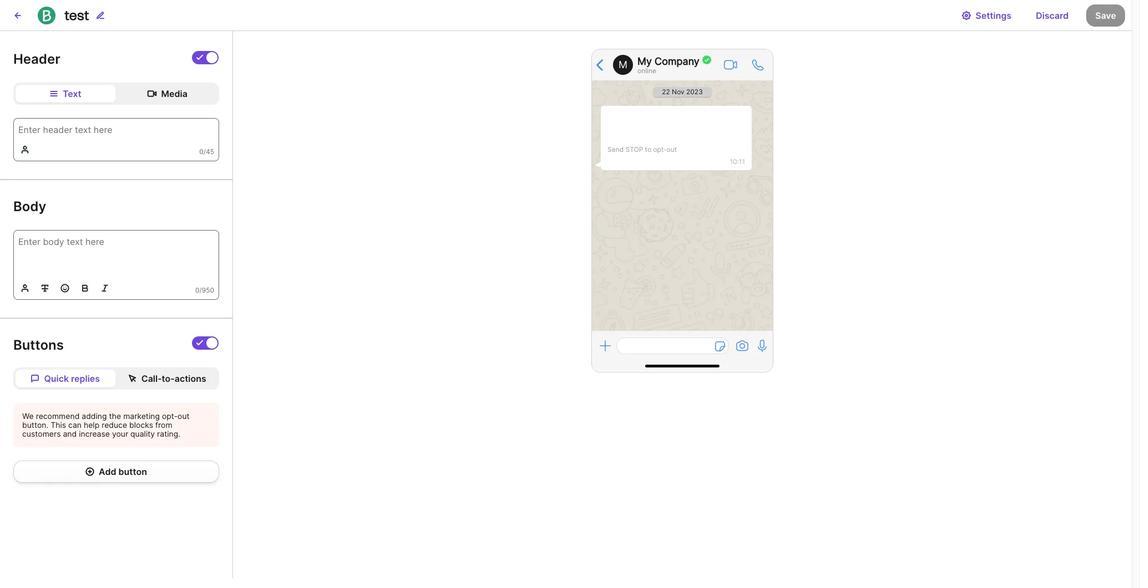 Task type: locate. For each thing, give the bounding box(es) containing it.
discard
[[1036, 10, 1069, 21]]

0 horizontal spatial out
[[178, 412, 190, 421]]

opt- up 'rating.'
[[162, 412, 178, 421]]

opt-
[[653, 145, 667, 154], [162, 412, 178, 421]]

marketing
[[123, 412, 160, 421]]

out
[[667, 145, 677, 154], [178, 412, 190, 421]]

media
[[161, 88, 188, 99]]

1 vertical spatial opt-
[[162, 412, 178, 421]]

0 vertical spatial 0
[[199, 148, 203, 156]]

replies
[[71, 373, 100, 385]]

out right from
[[178, 412, 190, 421]]

test
[[64, 7, 89, 23]]

settings
[[976, 10, 1012, 21]]

0 vertical spatial opt-
[[653, 145, 667, 154]]

recommend
[[36, 412, 80, 421]]

1 vertical spatial 0
[[195, 286, 199, 295]]

send
[[608, 145, 624, 154]]

opt- inside send stop to opt-out 10:11
[[653, 145, 667, 154]]

1 vertical spatial out
[[178, 412, 190, 421]]

from
[[155, 421, 172, 430]]

0
[[199, 148, 203, 156], [195, 286, 199, 295]]

1 horizontal spatial opt-
[[653, 145, 667, 154]]

None checkbox
[[192, 51, 219, 64], [192, 337, 219, 350], [192, 51, 219, 64], [192, 337, 219, 350]]

help
[[84, 421, 99, 430]]

buttons
[[13, 337, 64, 354]]

quick
[[44, 373, 69, 385]]

to-
[[162, 373, 175, 385]]

button.
[[22, 421, 48, 430]]

discard button
[[1027, 4, 1078, 26]]

opt- right "to"
[[653, 145, 667, 154]]

button
[[118, 467, 147, 478]]

0 horizontal spatial /
[[199, 286, 202, 295]]

0 left 950
[[195, 286, 199, 295]]

0 vertical spatial out
[[667, 145, 677, 154]]

quick replies button
[[16, 370, 115, 388]]

adding
[[82, 412, 107, 421]]

out right "to"
[[667, 145, 677, 154]]

can
[[68, 421, 82, 430]]

2023
[[686, 88, 703, 96]]

0 left 45 at left
[[199, 148, 203, 156]]

950
[[202, 286, 214, 295]]

media button
[[117, 85, 217, 103]]

settings button
[[952, 4, 1020, 26]]

text button
[[16, 85, 115, 103]]

Rich Text Editor, main text field
[[14, 231, 219, 278]]

/
[[203, 148, 206, 156], [199, 286, 202, 295]]

dialog
[[1132, 0, 1140, 589]]

reduce
[[102, 421, 127, 430]]

1 horizontal spatial out
[[667, 145, 677, 154]]

0 / 45
[[199, 148, 214, 156]]

0 vertical spatial /
[[203, 148, 206, 156]]

save
[[1095, 10, 1116, 21]]

rating.
[[157, 430, 180, 439]]

0 horizontal spatial opt-
[[162, 412, 178, 421]]

my
[[637, 55, 652, 67]]

my company online
[[637, 55, 700, 75]]

we
[[22, 412, 34, 421]]

1 vertical spatial /
[[199, 286, 202, 295]]

we recommend adding the marketing opt-out button. this can help reduce blocks from customers and increase your quality rating.
[[22, 412, 190, 439]]

body
[[13, 199, 46, 215]]

0 for 0 / 45
[[199, 148, 203, 156]]

1 horizontal spatial /
[[203, 148, 206, 156]]

back button image
[[13, 11, 22, 20]]

10:11
[[730, 158, 745, 166]]



Task type: vqa. For each thing, say whether or not it's contained in the screenshot.
top Create an automation
no



Task type: describe. For each thing, give the bounding box(es) containing it.
22
[[662, 88, 670, 96]]

45
[[206, 148, 214, 156]]

opt- inside we recommend adding the marketing opt-out button. this can help reduce blocks from customers and increase your quality rating.
[[162, 412, 178, 421]]

add button
[[99, 467, 147, 478]]

22 nov 2023
[[662, 88, 703, 96]]

add
[[99, 467, 116, 478]]

blocks
[[129, 421, 153, 430]]

nov
[[672, 88, 685, 96]]

edit template name image
[[96, 11, 105, 20]]

save button
[[1087, 4, 1125, 26]]

online
[[637, 66, 656, 75]]

the
[[109, 412, 121, 421]]

send stop to opt-out 10:11
[[608, 145, 745, 166]]

actions
[[175, 373, 206, 385]]

stop
[[626, 145, 643, 154]]

out inside send stop to opt-out 10:11
[[667, 145, 677, 154]]

your
[[112, 430, 128, 439]]

add button button
[[13, 461, 219, 483]]

call-to-actions button
[[117, 370, 217, 388]]

to
[[645, 145, 651, 154]]

this
[[51, 421, 66, 430]]

call-to-actions
[[141, 373, 206, 385]]

and
[[63, 430, 77, 439]]

customers
[[22, 430, 61, 439]]

text
[[63, 88, 81, 99]]

quick replies
[[44, 373, 100, 385]]

out inside we recommend adding the marketing opt-out button. this can help reduce blocks from customers and increase your quality rating.
[[178, 412, 190, 421]]

header
[[13, 51, 60, 67]]

increase
[[79, 430, 110, 439]]

company
[[655, 55, 700, 67]]

call-
[[141, 373, 162, 385]]

0 for 0 / 950
[[195, 286, 199, 295]]

0 / 950
[[195, 286, 214, 295]]

m
[[619, 59, 627, 70]]

/ for 950
[[199, 286, 202, 295]]

/ for 45
[[203, 148, 206, 156]]

Rich Text Editor, main text field
[[14, 119, 219, 139]]

quality
[[130, 430, 155, 439]]



